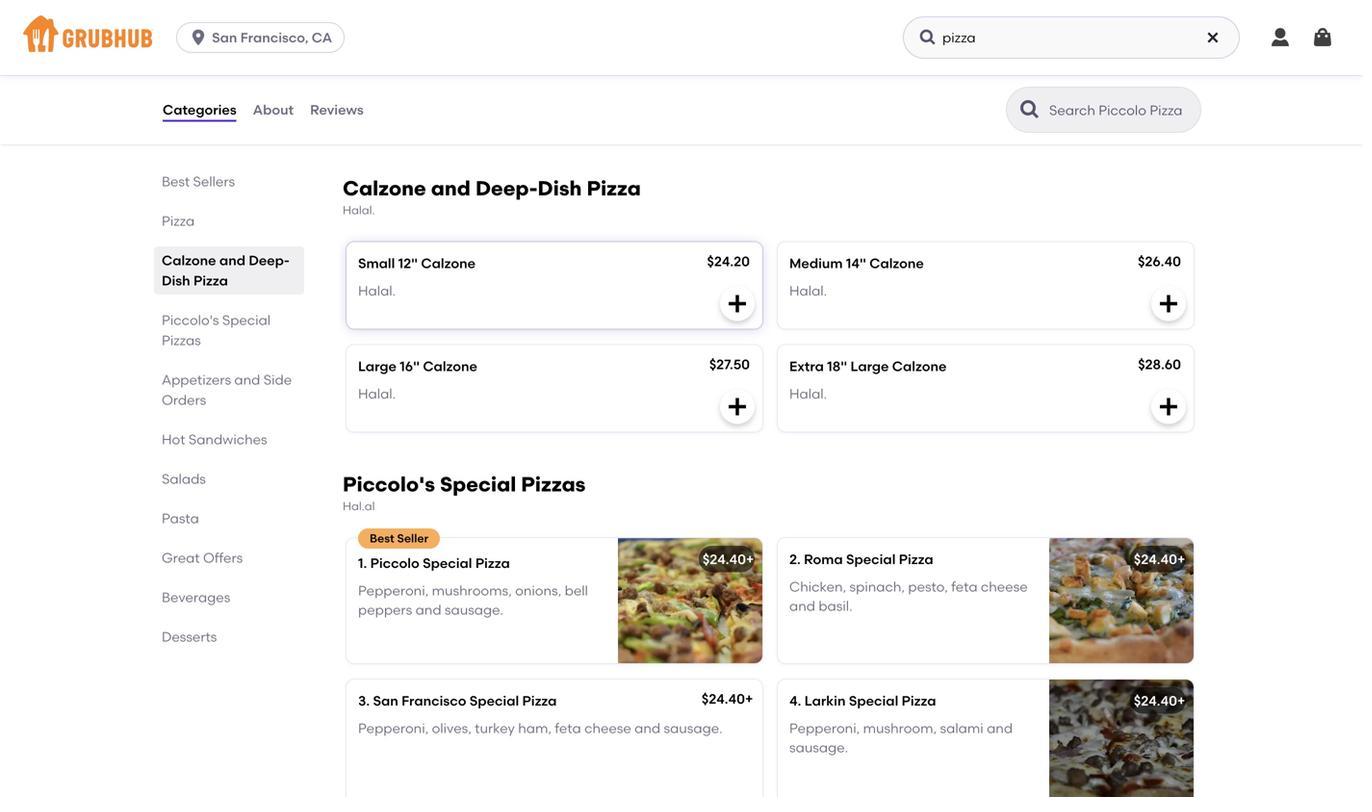 Task type: vqa. For each thing, say whether or not it's contained in the screenshot.
Catering! 🌝
no



Task type: describe. For each thing, give the bounding box(es) containing it.
desserts tab
[[162, 627, 297, 647]]

francisco
[[402, 693, 466, 709]]

special up mushrooms,
[[423, 555, 472, 571]]

appetizers and side orders tab
[[162, 370, 297, 410]]

piccolo's special pizzas
[[162, 312, 271, 348]]

onions,
[[515, 582, 561, 599]]

best sellers
[[162, 173, 235, 190]]

pizza inside calzone and deep- dish pizza
[[194, 272, 228, 289]]

hal.al
[[343, 499, 375, 513]]

mushrooms,
[[432, 582, 512, 599]]

basil.
[[819, 598, 853, 614]]

pizzas for piccolo's special pizzas hal.al
[[521, 472, 586, 497]]

sandwiches
[[189, 431, 267, 448]]

san francisco, ca
[[212, 29, 332, 46]]

great offers
[[162, 550, 243, 566]]

cheese inside chicken, spinach, pesto, feta cheese and basil.
[[981, 578, 1028, 595]]

$24.20
[[707, 253, 750, 270]]

3. san francisco special pizza
[[358, 693, 557, 709]]

side
[[264, 372, 292, 388]]

sellers
[[193, 173, 235, 190]]

pepperoni, for larkin
[[789, 720, 860, 736]]

chicken, spinach, pesto, feta cheese and basil.
[[789, 578, 1028, 614]]

and inside pepperoni, mushroom, salami and sausage.
[[987, 720, 1013, 736]]

appetizers and side orders
[[162, 372, 292, 408]]

large 16" cheese pizza image
[[618, 11, 762, 136]]

about
[[253, 101, 294, 118]]

piccolo's for piccolo's special pizzas
[[162, 312, 219, 328]]

pepperoni, olives, turkey ham, feta cheese and sausage.
[[358, 720, 723, 736]]

deep- for calzone and deep- dish pizza
[[249, 252, 290, 269]]

salami
[[940, 720, 984, 736]]

extra 18"  large calzone
[[789, 358, 947, 375]]

$27.50
[[709, 356, 750, 373]]

calzone inside calzone and deep-dish pizza halal.
[[343, 176, 426, 201]]

spinach,
[[850, 578, 905, 595]]

small 12" calzone
[[358, 255, 476, 272]]

best for best sellers
[[162, 173, 190, 190]]

0 vertical spatial 18"
[[869, 28, 889, 44]]

0 horizontal spatial cheese
[[584, 720, 631, 736]]

best sellers tab
[[162, 171, 297, 192]]

piccolo's special pizzas hal.al
[[343, 472, 586, 513]]

halal. for medium 14" calzone
[[789, 282, 827, 299]]

offers
[[203, 550, 243, 566]]

feta inside chicken, spinach, pesto, feta cheese and basil.
[[951, 578, 978, 595]]

reviews
[[310, 101, 364, 118]]

seller
[[397, 531, 429, 545]]

appetizers
[[162, 372, 231, 388]]

special up 'spinach,'
[[846, 551, 896, 567]]

medium 14" calzone
[[789, 255, 924, 272]]

halal. for extra 18"  large calzone
[[789, 385, 827, 402]]

main navigation navigation
[[0, 0, 1363, 75]]

3.
[[358, 693, 370, 709]]

great
[[162, 550, 200, 566]]

12"
[[398, 255, 418, 272]]

0 horizontal spatial 18"
[[827, 358, 847, 375]]

and inside calzone and deep-dish pizza halal.
[[431, 176, 471, 201]]

2. roma special pizza
[[789, 551, 933, 567]]

peppers
[[358, 602, 412, 618]]

pepperoni, for san
[[358, 720, 429, 736]]

14"
[[846, 255, 866, 272]]

best for best seller
[[370, 531, 394, 545]]

search icon image
[[1019, 98, 1042, 121]]

francisco,
[[240, 29, 308, 46]]

pasta tab
[[162, 508, 297, 529]]

reviews button
[[309, 75, 365, 144]]

2.
[[789, 551, 801, 567]]

halal. inside calzone and deep-dish pizza halal.
[[343, 203, 375, 217]]

sausage. inside pepperoni, mushrooms, onions, bell peppers and sausage.
[[445, 602, 503, 618]]

salads
[[162, 471, 206, 487]]

calzone and deep- dish pizza
[[162, 252, 290, 289]]

larkin
[[805, 693, 846, 709]]

roma
[[804, 551, 843, 567]]

pesto,
[[908, 578, 948, 595]]

deep- for calzone and deep-dish pizza halal.
[[476, 176, 538, 201]]

1. piccolo special pizza
[[358, 555, 510, 571]]

Search for food, convenience, alcohol... search field
[[903, 16, 1240, 59]]

extra large 18" cheese pizza
[[789, 28, 980, 44]]

hot sandwiches
[[162, 431, 267, 448]]



Task type: locate. For each thing, give the bounding box(es) containing it.
san francisco, ca button
[[176, 22, 352, 53]]

1 vertical spatial deep-
[[249, 252, 290, 269]]

cheese
[[981, 578, 1028, 595], [584, 720, 631, 736]]

dish inside calzone and deep-dish pizza halal.
[[538, 176, 582, 201]]

pepperoni, mushrooms, onions, bell peppers and sausage.
[[358, 582, 588, 618]]

deep-
[[476, 176, 538, 201], [249, 252, 290, 269]]

pizzas inside piccolo's special pizzas hal.al
[[521, 472, 586, 497]]

0 horizontal spatial san
[[212, 29, 237, 46]]

cheese
[[892, 28, 942, 44]]

beverages
[[162, 589, 230, 606]]

1 horizontal spatial best
[[370, 531, 394, 545]]

extra large 18" cheese pizza image
[[1049, 11, 1194, 136]]

$24.40
[[703, 551, 746, 567], [1134, 551, 1177, 567], [702, 691, 745, 707], [1134, 693, 1177, 709]]

pizzas
[[162, 332, 201, 348], [521, 472, 586, 497]]

special up 1. piccolo special pizza
[[440, 472, 516, 497]]

special inside piccolo's special pizzas hal.al
[[440, 472, 516, 497]]

pepperoni, inside pepperoni, mushrooms, onions, bell peppers and sausage.
[[358, 582, 429, 599]]

orders
[[162, 392, 206, 408]]

0 vertical spatial best
[[162, 173, 190, 190]]

best inside tab
[[162, 173, 190, 190]]

halal. down small
[[358, 282, 396, 299]]

large 16" calzone
[[358, 358, 477, 375]]

0 vertical spatial extra
[[789, 28, 824, 44]]

2 extra from the top
[[789, 358, 824, 375]]

hot sandwiches tab
[[162, 429, 297, 450]]

halal. down the medium
[[789, 282, 827, 299]]

0 horizontal spatial pizzas
[[162, 332, 201, 348]]

san right the "3."
[[373, 693, 398, 709]]

+
[[746, 551, 754, 567], [1177, 551, 1185, 567], [745, 691, 753, 707], [1177, 693, 1185, 709]]

pizza inside tab
[[162, 213, 195, 229]]

ham,
[[518, 720, 552, 736]]

1 vertical spatial san
[[373, 693, 398, 709]]

0 vertical spatial cheese
[[981, 578, 1028, 595]]

1 vertical spatial feta
[[555, 720, 581, 736]]

piccolo's inside piccolo's special pizzas hal.al
[[343, 472, 435, 497]]

ca
[[312, 29, 332, 46]]

mushroom,
[[863, 720, 937, 736]]

0 horizontal spatial sausage.
[[445, 602, 503, 618]]

pizzas inside piccolo's special pizzas
[[162, 332, 201, 348]]

pepperoni, up peppers at the left of page
[[358, 582, 429, 599]]

pepperoni, down the "3."
[[358, 720, 429, 736]]

halal. down extra 18"  large calzone
[[789, 385, 827, 402]]

halal.
[[343, 203, 375, 217], [358, 282, 396, 299], [789, 282, 827, 299], [358, 385, 396, 402], [789, 385, 827, 402]]

halal. down large 16" calzone
[[358, 385, 396, 402]]

feta
[[951, 578, 978, 595], [555, 720, 581, 736]]

1. piccolo special pizza image
[[618, 538, 762, 663]]

svg image
[[1269, 26, 1292, 49], [189, 28, 208, 47], [1157, 292, 1180, 315], [726, 395, 749, 418]]

and inside calzone and deep- dish pizza
[[219, 252, 245, 269]]

1 horizontal spatial sausage.
[[664, 720, 723, 736]]

dish inside calzone and deep- dish pizza
[[162, 272, 190, 289]]

olives,
[[432, 720, 472, 736]]

0 vertical spatial dish
[[538, 176, 582, 201]]

1 vertical spatial pizzas
[[521, 472, 586, 497]]

pepperoni, inside pepperoni, mushroom, salami and sausage.
[[789, 720, 860, 736]]

1 vertical spatial extra
[[789, 358, 824, 375]]

special inside piccolo's special pizzas
[[222, 312, 271, 328]]

2 horizontal spatial sausage.
[[789, 739, 848, 756]]

sausage.
[[445, 602, 503, 618], [664, 720, 723, 736], [789, 739, 848, 756]]

18"
[[869, 28, 889, 44], [827, 358, 847, 375]]

pizzas for piccolo's special pizzas
[[162, 332, 201, 348]]

piccolo's
[[162, 312, 219, 328], [343, 472, 435, 497]]

0 vertical spatial san
[[212, 29, 237, 46]]

piccolo's for piccolo's special pizzas hal.al
[[343, 472, 435, 497]]

pizza
[[945, 28, 980, 44], [587, 176, 641, 201], [162, 213, 195, 229], [194, 272, 228, 289], [899, 551, 933, 567], [475, 555, 510, 571], [522, 693, 557, 709], [902, 693, 936, 709]]

0 horizontal spatial best
[[162, 173, 190, 190]]

about button
[[252, 75, 295, 144]]

1 horizontal spatial feta
[[951, 578, 978, 595]]

san
[[212, 29, 237, 46], [373, 693, 398, 709]]

calzone and deep- dish pizza tab
[[162, 250, 297, 291]]

0 vertical spatial feta
[[951, 578, 978, 595]]

dish for calzone and deep- dish pizza
[[162, 272, 190, 289]]

halal. for small 12" calzone
[[358, 282, 396, 299]]

feta right ham,
[[555, 720, 581, 736]]

1 horizontal spatial deep-
[[476, 176, 538, 201]]

pizza inside calzone and deep-dish pizza halal.
[[587, 176, 641, 201]]

0 vertical spatial sausage.
[[445, 602, 503, 618]]

piccolo's inside piccolo's special pizzas
[[162, 312, 219, 328]]

bell
[[565, 582, 588, 599]]

dish
[[538, 176, 582, 201], [162, 272, 190, 289]]

1 vertical spatial best
[[370, 531, 394, 545]]

desserts
[[162, 629, 217, 645]]

svg image
[[1311, 26, 1334, 49], [918, 28, 938, 47], [1205, 30, 1221, 45], [1157, 99, 1180, 122], [726, 292, 749, 315], [1157, 395, 1180, 418]]

turkey
[[475, 720, 515, 736]]

0 horizontal spatial feta
[[555, 720, 581, 736]]

0 vertical spatial piccolo's
[[162, 312, 219, 328]]

small
[[358, 255, 395, 272]]

$26.40
[[1138, 253, 1181, 270]]

dish for calzone and deep-dish pizza halal.
[[538, 176, 582, 201]]

extra
[[789, 28, 824, 44], [789, 358, 824, 375]]

svg image inside the san francisco, ca button
[[189, 28, 208, 47]]

and
[[431, 176, 471, 201], [219, 252, 245, 269], [234, 372, 260, 388], [789, 598, 815, 614], [415, 602, 441, 618], [635, 720, 661, 736], [987, 720, 1013, 736]]

extra for extra large 18" cheese pizza
[[789, 28, 824, 44]]

$24.40 +
[[703, 551, 754, 567], [1134, 551, 1185, 567], [702, 691, 753, 707], [1134, 693, 1185, 709]]

great offers tab
[[162, 548, 297, 568]]

and inside pepperoni, mushrooms, onions, bell peppers and sausage.
[[415, 602, 441, 618]]

san left francisco,
[[212, 29, 237, 46]]

extra for extra 18"  large calzone
[[789, 358, 824, 375]]

1 vertical spatial dish
[[162, 272, 190, 289]]

best
[[162, 173, 190, 190], [370, 531, 394, 545]]

large
[[827, 28, 866, 44], [358, 358, 397, 375], [851, 358, 889, 375]]

special down calzone and deep- dish pizza tab
[[222, 312, 271, 328]]

1 horizontal spatial 18"
[[869, 28, 889, 44]]

halal. up small
[[343, 203, 375, 217]]

piccolo's special pizzas tab
[[162, 310, 297, 350]]

1 horizontal spatial dish
[[538, 176, 582, 201]]

16"
[[400, 358, 420, 375]]

categories
[[163, 101, 236, 118]]

piccolo's up hal.al
[[343, 472, 435, 497]]

pepperoni, down larkin
[[789, 720, 860, 736]]

and inside appetizers and side orders
[[234, 372, 260, 388]]

$28.60
[[1138, 356, 1181, 373]]

halal. for large 16" calzone
[[358, 385, 396, 402]]

calzone and deep-dish pizza halal.
[[343, 176, 641, 217]]

1 horizontal spatial pizzas
[[521, 472, 586, 497]]

feta right pesto,
[[951, 578, 978, 595]]

1 vertical spatial cheese
[[584, 720, 631, 736]]

deep- inside calzone and deep-dish pizza halal.
[[476, 176, 538, 201]]

calzone
[[343, 176, 426, 201], [162, 252, 216, 269], [421, 255, 476, 272], [870, 255, 924, 272], [423, 358, 477, 375], [892, 358, 947, 375]]

special up mushroom,
[[849, 693, 898, 709]]

2. roma special pizza image
[[1049, 538, 1194, 663]]

special up turkey
[[470, 693, 519, 709]]

medium
[[789, 255, 843, 272]]

hot
[[162, 431, 185, 448]]

and inside chicken, spinach, pesto, feta cheese and basil.
[[789, 598, 815, 614]]

2 vertical spatial sausage.
[[789, 739, 848, 756]]

0 vertical spatial deep-
[[476, 176, 538, 201]]

sausage. inside pepperoni, mushroom, salami and sausage.
[[789, 739, 848, 756]]

4. larkin special pizza image
[[1049, 680, 1194, 797]]

0 horizontal spatial piccolo's
[[162, 312, 219, 328]]

pizza tab
[[162, 211, 297, 231]]

san inside button
[[212, 29, 237, 46]]

best left sellers on the left top of page
[[162, 173, 190, 190]]

deep- inside calzone and deep- dish pizza
[[249, 252, 290, 269]]

categories button
[[162, 75, 237, 144]]

1 horizontal spatial san
[[373, 693, 398, 709]]

0 horizontal spatial deep-
[[249, 252, 290, 269]]

Search Piccolo Pizza search field
[[1047, 101, 1195, 119]]

pepperoni, mushroom, salami and sausage.
[[789, 720, 1013, 756]]

best up piccolo
[[370, 531, 394, 545]]

pasta
[[162, 510, 199, 527]]

1 horizontal spatial cheese
[[981, 578, 1028, 595]]

calzone inside calzone and deep- dish pizza
[[162, 252, 216, 269]]

1 horizontal spatial piccolo's
[[343, 472, 435, 497]]

4.
[[789, 693, 801, 709]]

1 vertical spatial sausage.
[[664, 720, 723, 736]]

salads tab
[[162, 469, 297, 489]]

special
[[222, 312, 271, 328], [440, 472, 516, 497], [846, 551, 896, 567], [423, 555, 472, 571], [470, 693, 519, 709], [849, 693, 898, 709]]

best seller
[[370, 531, 429, 545]]

cheese right ham,
[[584, 720, 631, 736]]

4. larkin special pizza
[[789, 693, 936, 709]]

1 vertical spatial 18"
[[827, 358, 847, 375]]

$27.40
[[1141, 24, 1182, 40]]

1 extra from the top
[[789, 28, 824, 44]]

0 horizontal spatial dish
[[162, 272, 190, 289]]

pepperoni, for piccolo
[[358, 582, 429, 599]]

1 vertical spatial piccolo's
[[343, 472, 435, 497]]

cheese right pesto,
[[981, 578, 1028, 595]]

piccolo's up appetizers
[[162, 312, 219, 328]]

beverages tab
[[162, 587, 297, 607]]

chicken,
[[789, 578, 846, 595]]

1.
[[358, 555, 367, 571]]

piccolo
[[370, 555, 419, 571]]

pepperoni,
[[358, 582, 429, 599], [358, 720, 429, 736], [789, 720, 860, 736]]

0 vertical spatial pizzas
[[162, 332, 201, 348]]



